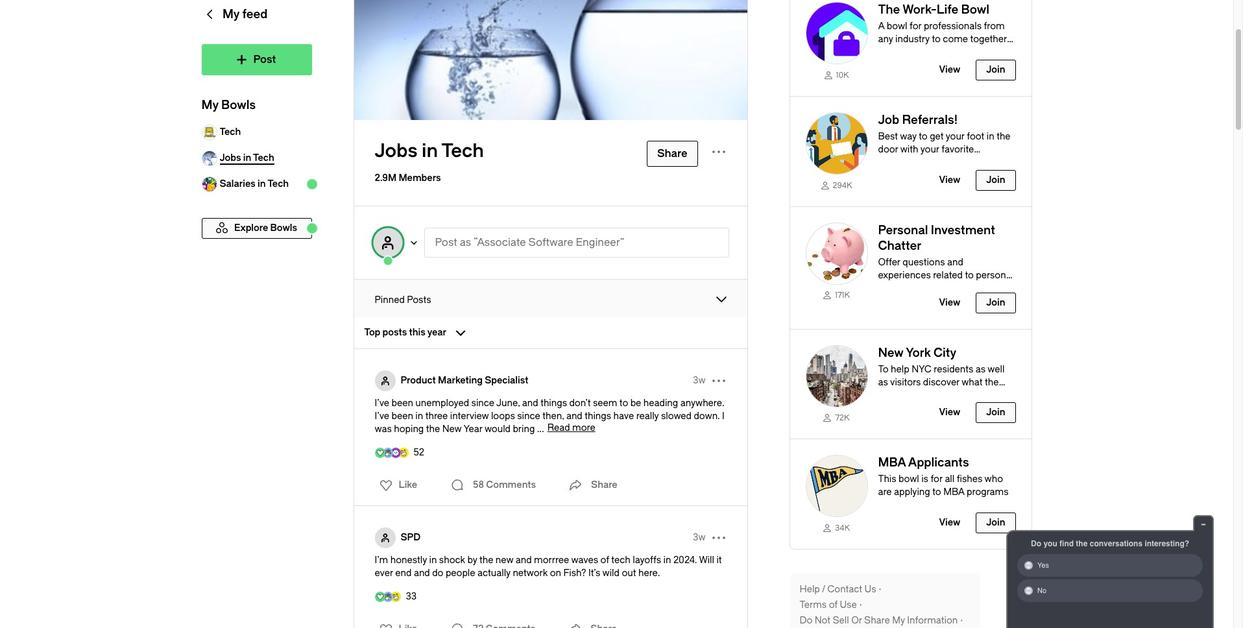 Task type: vqa. For each thing, say whether or not it's contained in the screenshot.
Contact at the bottom right of page
yes



Task type: locate. For each thing, give the bounding box(es) containing it.
together
[[970, 34, 1007, 45]]

0 vertical spatial things
[[541, 398, 567, 409]]

3w up anywhere.
[[693, 375, 706, 386]]

post as "associate software engineer"
[[435, 236, 624, 248]]

1 horizontal spatial do
[[1031, 539, 1041, 548]]

of left use
[[829, 600, 838, 611]]

58 comments button
[[447, 472, 539, 498]]

bowl right a
[[887, 21, 907, 32]]

3w link up anywhere.
[[693, 374, 706, 387]]

0 vertical spatial as
[[460, 236, 471, 248]]

of
[[931, 60, 939, 71], [600, 555, 609, 566], [829, 600, 838, 611]]

1 vertical spatial i've
[[375, 411, 389, 422]]

3w link
[[693, 374, 706, 387], [693, 531, 706, 544]]

the
[[878, 3, 900, 17]]

1 horizontal spatial tech
[[268, 178, 289, 189]]

for inside the work-life bowl a bowl for professionals from any industry to come together and discuss the day-to-day happenings of work-life.
[[910, 21, 922, 32]]

2 3w from the top
[[693, 532, 706, 543]]

more actions image for product marketing specialist
[[708, 370, 729, 391]]

toogle identity image
[[375, 370, 395, 391], [375, 527, 395, 548]]

unemployed
[[415, 398, 469, 409]]

for
[[910, 21, 922, 32], [931, 474, 943, 485]]

my feed
[[222, 7, 268, 21]]

toogle identity image up i'm
[[375, 527, 395, 548]]

my inside my feed link
[[222, 7, 240, 21]]

0 vertical spatial 3w
[[693, 375, 706, 386]]

post as "associate software engineer" button
[[424, 228, 729, 258]]

terms of use link
[[800, 599, 865, 612]]

share
[[591, 479, 617, 490], [864, 615, 890, 626]]

what
[[962, 377, 983, 388]]

3 more actions image from the top
[[708, 527, 729, 548]]

rections list menu down 33
[[371, 619, 421, 628]]

1 horizontal spatial of
[[829, 600, 838, 611]]

and down experiences at right top
[[912, 283, 929, 294]]

interesting?
[[1145, 539, 1189, 548]]

0 horizontal spatial for
[[910, 21, 922, 32]]

1 vertical spatial do
[[800, 615, 812, 626]]

new down three
[[442, 424, 462, 435]]

in up do
[[429, 555, 437, 566]]

mba up this
[[878, 456, 906, 470]]

tech inside 'tech' link
[[220, 127, 241, 138]]

image for bowl image up 171k link
[[805, 222, 868, 285]]

bowl inside "mba applicants this bowl is for all fishes who are applying to mba programs"
[[899, 474, 919, 485]]

image for bowl image for job referrals!
[[805, 112, 868, 174]]

2 vertical spatial as
[[878, 377, 888, 388]]

more
[[572, 422, 595, 433]]

34k link
[[805, 522, 868, 533]]

share down more
[[591, 479, 617, 490]]

0 horizontal spatial do
[[800, 615, 812, 626]]

this
[[409, 327, 425, 338]]

1 vertical spatial 3w
[[693, 532, 706, 543]]

my feed link
[[201, 0, 312, 44]]

the left 'day-'
[[931, 47, 945, 58]]

for right is
[[931, 474, 943, 485]]

0 vertical spatial been
[[392, 398, 413, 409]]

1 vertical spatial toogle identity image
[[375, 527, 395, 548]]

2 vertical spatial my
[[892, 615, 905, 626]]

to right applying
[[932, 487, 941, 498]]

0 horizontal spatial as
[[460, 236, 471, 248]]

1 vertical spatial as
[[976, 364, 986, 375]]

the up has
[[985, 377, 999, 388]]

to right has
[[1005, 390, 1014, 401]]

to left come
[[932, 34, 941, 45]]

come
[[943, 34, 968, 45]]

1 3w link from the top
[[693, 374, 706, 387]]

ever
[[375, 568, 393, 579]]

new york city to help nyc residents as well as visitors discover what the world's most popular city has to offer!
[[878, 345, 1014, 414]]

image for bowl image for personal investment chatter
[[805, 222, 868, 285]]

the work-life bowl a bowl for professionals from any industry to come together and discuss the day-to-day happenings of work-life.
[[878, 3, 1007, 71]]

more actions image for spd
[[708, 527, 729, 548]]

will
[[699, 555, 714, 566]]

1 vertical spatial been
[[392, 411, 413, 422]]

comments
[[486, 479, 536, 490]]

my left information
[[892, 615, 905, 626]]

things up then,
[[541, 398, 567, 409]]

popular
[[936, 390, 968, 401]]

read
[[547, 422, 570, 433]]

things
[[541, 398, 567, 409], [585, 411, 611, 422]]

and up related
[[947, 257, 963, 268]]

my left bowls
[[201, 98, 218, 112]]

1 horizontal spatial my
[[222, 7, 240, 21]]

the down three
[[426, 424, 440, 435]]

posts
[[407, 295, 431, 306]]

bowls
[[221, 98, 256, 112]]

heading
[[643, 398, 678, 409]]

1 toogle identity image from the top
[[375, 370, 395, 391]]

city
[[934, 345, 956, 360]]

2 image for bowl image from the top
[[805, 112, 868, 174]]

the
[[931, 47, 945, 58], [985, 377, 999, 388], [426, 424, 440, 435], [1076, 539, 1088, 548], [479, 555, 493, 566]]

1 image for bowl image from the top
[[805, 2, 868, 64]]

i'm honestly in shock by the new and morrree waves of tech layoffs in 2024. will it ever end and do people actually network on fish? it's wild out here.
[[375, 555, 722, 579]]

1 vertical spatial tech
[[442, 140, 484, 162]]

1 vertical spatial of
[[600, 555, 609, 566]]

no
[[1037, 586, 1047, 595]]

2 horizontal spatial as
[[976, 364, 986, 375]]

1 rections list menu from the top
[[371, 475, 421, 496]]

1 i've from the top
[[375, 398, 389, 409]]

0 vertical spatial do
[[1031, 539, 1041, 548]]

image for bowl image up 10k 'link'
[[805, 2, 868, 64]]

of up wild
[[600, 555, 609, 566]]

2 vertical spatial tech
[[268, 178, 289, 189]]

2 horizontal spatial of
[[931, 60, 939, 71]]

0 horizontal spatial tech
[[220, 127, 241, 138]]

0 vertical spatial toogle identity image
[[375, 370, 395, 391]]

image for bowl image up 34k link
[[805, 455, 868, 517]]

1 horizontal spatial since
[[517, 411, 540, 422]]

1 vertical spatial new
[[442, 424, 462, 435]]

2 horizontal spatial my
[[892, 615, 905, 626]]

tech inside salaries in tech link
[[268, 178, 289, 189]]

tech link
[[201, 119, 312, 145]]

0 vertical spatial tech
[[220, 127, 241, 138]]

new inside i've been unemployed since june, and things don't seem to be heading anywhere. i've been in three interview loops since then, and things have really slowed down. i was hoping the new year would bring
[[442, 424, 462, 435]]

3 image for bowl image from the top
[[805, 222, 868, 285]]

life
[[937, 3, 958, 17]]

bowl up applying
[[899, 474, 919, 485]]

the right by
[[479, 555, 493, 566]]

this
[[878, 474, 896, 485]]

help
[[891, 364, 909, 375]]

in
[[422, 140, 438, 162], [258, 178, 266, 189], [415, 411, 423, 422], [429, 555, 437, 566], [663, 555, 671, 566]]

1 vertical spatial more actions image
[[708, 370, 729, 391]]

read more
[[547, 422, 595, 433]]

3w link up will
[[693, 531, 706, 544]]

to left be
[[619, 398, 628, 409]]

york
[[906, 345, 931, 360]]

to
[[932, 34, 941, 45], [965, 270, 974, 281], [1005, 390, 1014, 401], [619, 398, 628, 409], [932, 487, 941, 498]]

0 vertical spatial 3w link
[[693, 374, 706, 387]]

1 been from the top
[[392, 398, 413, 409]]

2.9m
[[375, 173, 397, 184]]

city
[[971, 390, 986, 401]]

0 horizontal spatial share
[[591, 479, 617, 490]]

share button
[[565, 472, 617, 498]]

bring
[[513, 424, 535, 435]]

my inside help / contact us terms of use do not sell or share my information
[[892, 615, 905, 626]]

tech for jobs in tech
[[442, 140, 484, 162]]

since up interview
[[471, 398, 494, 409]]

0 vertical spatial more actions image
[[708, 141, 729, 162]]

0 vertical spatial share
[[591, 479, 617, 490]]

work-
[[941, 60, 967, 71]]

2 toogle identity image from the top
[[375, 527, 395, 548]]

rections list menu containing like
[[371, 475, 421, 496]]

2 3w link from the top
[[693, 531, 706, 544]]

2 more actions image from the top
[[708, 370, 729, 391]]

share right the or
[[864, 615, 890, 626]]

things down seem
[[585, 411, 611, 422]]

spd
[[401, 532, 421, 543]]

toogle identity image for spd
[[375, 527, 395, 548]]

1 vertical spatial for
[[931, 474, 943, 485]]

0 vertical spatial my
[[222, 7, 240, 21]]

image for bowl image up the 294k link at the right of the page
[[805, 112, 868, 174]]

new up to at the right bottom of page
[[878, 345, 903, 360]]

pinned posts
[[375, 295, 431, 306]]

2 rections list menu from the top
[[371, 619, 421, 628]]

0 vertical spatial new
[[878, 345, 903, 360]]

and down any
[[878, 47, 894, 58]]

as up what
[[976, 364, 986, 375]]

seem
[[593, 398, 617, 409]]

shock
[[439, 555, 465, 566]]

5 image for bowl image from the top
[[805, 455, 868, 517]]

more actions image
[[708, 141, 729, 162], [708, 370, 729, 391], [708, 527, 729, 548]]

or
[[851, 615, 862, 626]]

do left not
[[800, 615, 812, 626]]

help / contact us terms of use do not sell or share my information
[[800, 584, 958, 626]]

1 horizontal spatial share
[[864, 615, 890, 626]]

0 vertical spatial for
[[910, 21, 922, 32]]

0 horizontal spatial my
[[201, 98, 218, 112]]

1 vertical spatial my
[[201, 98, 218, 112]]

as right post
[[460, 236, 471, 248]]

0 vertical spatial rections list menu
[[371, 475, 421, 496]]

to up investments on the right of page
[[965, 270, 974, 281]]

1 vertical spatial mba
[[943, 487, 965, 498]]

for up industry
[[910, 21, 922, 32]]

52
[[414, 447, 424, 458]]

2024.
[[673, 555, 697, 566]]

3w up will
[[693, 532, 706, 543]]

0 horizontal spatial things
[[541, 398, 567, 409]]

i've
[[375, 398, 389, 409], [375, 411, 389, 422]]

find
[[1059, 539, 1074, 548]]

toogle identity image
[[372, 227, 403, 258]]

4 image for bowl image from the top
[[805, 345, 868, 407]]

software
[[528, 236, 573, 248]]

since up bring
[[517, 411, 540, 422]]

to inside personal investment chatter offer questions and experiences related to personal finance and investments
[[965, 270, 974, 281]]

offer
[[878, 257, 900, 268]]

1 horizontal spatial new
[[878, 345, 903, 360]]

discuss
[[896, 47, 929, 58]]

1 vertical spatial 3w link
[[693, 531, 706, 544]]

do left you
[[1031, 539, 1041, 548]]

image for bowl image for mba applicants
[[805, 455, 868, 517]]

of left work-
[[931, 60, 939, 71]]

out
[[622, 568, 636, 579]]

day-
[[948, 47, 967, 58]]

my for my feed
[[222, 7, 240, 21]]

my left 'feed'
[[222, 7, 240, 21]]

it's
[[588, 568, 600, 579]]

to inside i've been unemployed since june, and things don't seem to be heading anywhere. i've been in three interview loops since then, and things have really slowed down. i was hoping the new year would bring
[[619, 398, 628, 409]]

1 horizontal spatial for
[[931, 474, 943, 485]]

0 horizontal spatial of
[[600, 555, 609, 566]]

a
[[878, 21, 885, 32]]

1 horizontal spatial things
[[585, 411, 611, 422]]

mba down all
[[943, 487, 965, 498]]

it
[[717, 555, 722, 566]]

rections list menu
[[371, 475, 421, 496], [371, 619, 421, 628]]

0 horizontal spatial new
[[442, 424, 462, 435]]

1 3w from the top
[[693, 375, 706, 386]]

contact
[[827, 584, 862, 595]]

2 vertical spatial more actions image
[[708, 527, 729, 548]]

top posts this year
[[364, 327, 446, 338]]

as down to at the right bottom of page
[[878, 377, 888, 388]]

1 horizontal spatial as
[[878, 377, 888, 388]]

share inside dropdown button
[[591, 479, 617, 490]]

personal
[[878, 223, 928, 237]]

3w
[[693, 375, 706, 386], [693, 532, 706, 543]]

0 vertical spatial mba
[[878, 456, 906, 470]]

1 vertical spatial rections list menu
[[371, 619, 421, 628]]

rections list menu down 52
[[371, 475, 421, 496]]

0 horizontal spatial mba
[[878, 456, 906, 470]]

2 vertical spatial of
[[829, 600, 838, 611]]

the inside i've been unemployed since june, and things don't seem to be heading anywhere. i've been in three interview loops since then, and things have really slowed down. i was hoping the new year would bring
[[426, 424, 440, 435]]

image for bowl image up 72k link
[[805, 345, 868, 407]]

image for bowl image
[[805, 2, 868, 64], [805, 112, 868, 174], [805, 222, 868, 285], [805, 345, 868, 407], [805, 455, 868, 517]]

2 been from the top
[[392, 411, 413, 422]]

referrals!
[[902, 113, 958, 127]]

2 horizontal spatial tech
[[442, 140, 484, 162]]

salaries in tech link
[[201, 171, 312, 197]]

to inside new york city to help nyc residents as well as visitors discover what the world's most popular city has to offer!
[[1005, 390, 1014, 401]]

1 vertical spatial bowl
[[899, 474, 919, 485]]

toogle identity image left product
[[375, 370, 395, 391]]

1 vertical spatial share
[[864, 615, 890, 626]]

three
[[425, 411, 448, 422]]

0 vertical spatial bowl
[[887, 21, 907, 32]]

in inside i've been unemployed since june, and things don't seem to be heading anywhere. i've been in three interview loops since then, and things have really slowed down. i was hoping the new year would bring
[[415, 411, 423, 422]]

hoping
[[394, 424, 424, 435]]

in up hoping
[[415, 411, 423, 422]]

in right salaries
[[258, 178, 266, 189]]

posts
[[383, 327, 407, 338]]

0 vertical spatial i've
[[375, 398, 389, 409]]

fish?
[[563, 568, 586, 579]]

0 vertical spatial of
[[931, 60, 939, 71]]

0 vertical spatial since
[[471, 398, 494, 409]]

and left do
[[414, 568, 430, 579]]



Task type: describe. For each thing, give the bounding box(es) containing it.
...
[[537, 424, 544, 435]]

and inside the work-life bowl a bowl for professionals from any industry to come together and discuss the day-to-day happenings of work-life.
[[878, 47, 894, 58]]

industry
[[895, 34, 930, 45]]

then,
[[543, 411, 564, 422]]

related
[[933, 270, 963, 281]]

my for my bowls
[[201, 98, 218, 112]]

10k link
[[805, 69, 868, 80]]

mba applicants this bowl is for all fishes who are applying to mba programs
[[878, 456, 1009, 498]]

help
[[800, 584, 820, 595]]

personal
[[976, 270, 1013, 281]]

interview
[[450, 411, 489, 422]]

my bowls
[[201, 98, 256, 112]]

in left 2024.
[[663, 555, 671, 566]]

is
[[921, 474, 928, 485]]

investment
[[931, 223, 995, 237]]

engineer"
[[576, 236, 624, 248]]

tech
[[611, 555, 630, 566]]

read more button
[[547, 422, 595, 433]]

members
[[399, 173, 441, 184]]

58 comments
[[473, 479, 536, 490]]

offer!
[[878, 403, 902, 414]]

don't
[[569, 398, 591, 409]]

as inside button
[[460, 236, 471, 248]]

has
[[988, 390, 1003, 401]]

applicants
[[908, 456, 969, 470]]

was
[[375, 424, 392, 435]]

i'm
[[375, 555, 388, 566]]

marketing
[[438, 375, 483, 386]]

and right the june,
[[522, 398, 538, 409]]

yes
[[1037, 561, 1049, 570]]

of inside help / contact us terms of use do not sell or share my information
[[829, 600, 838, 611]]

actually
[[477, 568, 511, 579]]

bowl inside the work-life bowl a bowl for professionals from any industry to come together and discuss the day-to-day happenings of work-life.
[[887, 21, 907, 32]]

product marketing specialist button
[[401, 374, 528, 387]]

3w for product marketing specialist
[[693, 375, 706, 386]]

1 vertical spatial since
[[517, 411, 540, 422]]

world's
[[878, 390, 909, 401]]

you
[[1043, 539, 1057, 548]]

wild
[[602, 568, 620, 579]]

and up read more button
[[566, 411, 582, 422]]

from
[[984, 21, 1005, 32]]

spd button
[[401, 531, 421, 544]]

rections list menu for 52
[[371, 475, 421, 496]]

the inside the work-life bowl a bowl for professionals from any industry to come together and discuss the day-to-day happenings of work-life.
[[931, 47, 945, 58]]

network
[[513, 568, 548, 579]]

58
[[473, 479, 484, 490]]

fishes
[[957, 474, 982, 485]]

post
[[435, 236, 457, 248]]

happenings
[[878, 60, 928, 71]]

of inside the work-life bowl a bowl for professionals from any industry to come together and discuss the day-to-day happenings of work-life.
[[931, 60, 939, 71]]

new inside new york city to help nyc residents as well as visitors discover what the world's most popular city has to offer!
[[878, 345, 903, 360]]

72k link
[[805, 412, 868, 423]]

end
[[395, 568, 412, 579]]

salaries
[[220, 178, 256, 189]]

job
[[878, 113, 899, 127]]

i
[[722, 411, 725, 422]]

to inside the work-life bowl a bowl for professionals from any industry to come together and discuss the day-to-day happenings of work-life.
[[932, 34, 941, 45]]

do you find the conversations interesting?
[[1031, 539, 1189, 548]]

specialist
[[485, 375, 528, 386]]

product marketing specialist
[[401, 375, 528, 386]]

people
[[446, 568, 475, 579]]

well
[[988, 364, 1005, 375]]

life.
[[967, 60, 982, 71]]

programs
[[967, 487, 1009, 498]]

loops
[[491, 411, 515, 422]]

year
[[427, 327, 446, 338]]

anywhere.
[[680, 398, 724, 409]]

to
[[878, 364, 889, 375]]

work-
[[903, 3, 937, 17]]

product
[[401, 375, 436, 386]]

and up network
[[516, 555, 532, 566]]

residents
[[934, 364, 973, 375]]

34k
[[835, 524, 850, 533]]

33
[[406, 591, 417, 602]]

171k link
[[805, 290, 868, 301]]

do not sell or share my information link
[[800, 614, 966, 627]]

3w for spd
[[693, 532, 706, 543]]

questions
[[903, 257, 945, 268]]

1 vertical spatial things
[[585, 411, 611, 422]]

2 i've from the top
[[375, 411, 389, 422]]

the right find
[[1076, 539, 1088, 548]]

terms
[[800, 600, 827, 611]]

171k
[[835, 291, 850, 300]]

chatter
[[878, 238, 921, 253]]

toogle identity image for product marketing specialist
[[375, 370, 395, 391]]

1 more actions image from the top
[[708, 141, 729, 162]]

day
[[980, 47, 995, 58]]

rections list menu for 33
[[371, 619, 421, 628]]

294k
[[833, 181, 852, 190]]

image for bowl image for new york city
[[805, 345, 868, 407]]

the inside new york city to help nyc residents as well as visitors discover what the world's most popular city has to offer!
[[985, 377, 999, 388]]

in up members
[[422, 140, 438, 162]]

/
[[822, 584, 825, 595]]

do inside help / contact us terms of use do not sell or share my information
[[800, 615, 812, 626]]

conversations
[[1090, 539, 1143, 548]]

here.
[[638, 568, 660, 579]]

do
[[432, 568, 443, 579]]

0 horizontal spatial since
[[471, 398, 494, 409]]

1 horizontal spatial mba
[[943, 487, 965, 498]]

us
[[865, 584, 876, 595]]

to inside "mba applicants this bowl is for all fishes who are applying to mba programs"
[[932, 487, 941, 498]]

tech for salaries in tech
[[268, 178, 289, 189]]

honestly
[[390, 555, 427, 566]]

the inside i'm honestly in shock by the new and morrree waves of tech layoffs in 2024. will it ever end and do people actually network on fish? it's wild out here.
[[479, 555, 493, 566]]

who
[[985, 474, 1003, 485]]

be
[[630, 398, 641, 409]]

down.
[[694, 411, 720, 422]]

of inside i'm honestly in shock by the new and morrree waves of tech layoffs in 2024. will it ever end and do people actually network on fish? it's wild out here.
[[600, 555, 609, 566]]

professionals
[[924, 21, 982, 32]]

for inside "mba applicants this bowl is for all fishes who are applying to mba programs"
[[931, 474, 943, 485]]

share inside help / contact us terms of use do not sell or share my information
[[864, 615, 890, 626]]

are
[[878, 487, 892, 498]]

3w link for product marketing specialist
[[693, 374, 706, 387]]

3w link for spd
[[693, 531, 706, 544]]

image for bowl image for the work-life bowl
[[805, 2, 868, 64]]

investments
[[931, 283, 984, 294]]



